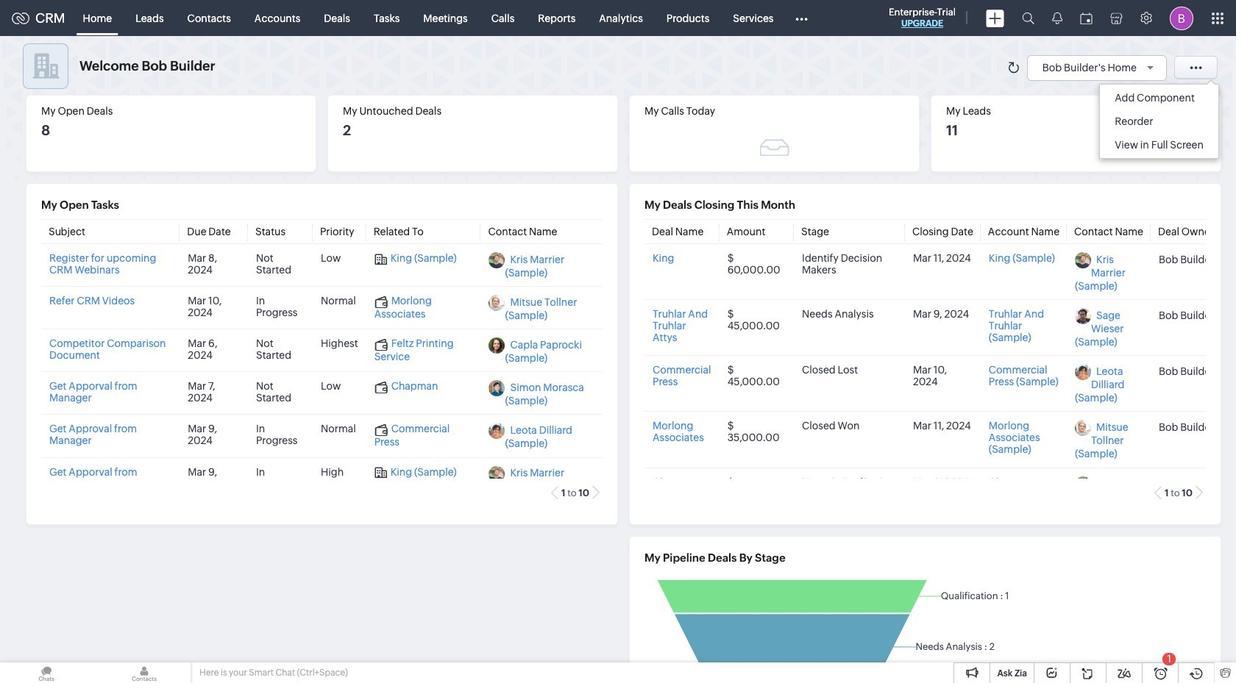 Task type: describe. For each thing, give the bounding box(es) containing it.
signals element
[[1043, 0, 1071, 36]]

create menu element
[[977, 0, 1013, 36]]

profile element
[[1161, 0, 1202, 36]]

logo image
[[12, 12, 29, 24]]

profile image
[[1170, 6, 1194, 30]]

chats image
[[0, 663, 93, 684]]

create menu image
[[986, 9, 1004, 27]]

Other Modules field
[[786, 6, 817, 30]]

signals image
[[1052, 12, 1063, 24]]



Task type: vqa. For each thing, say whether or not it's contained in the screenshot.
Other Modules field
yes



Task type: locate. For each thing, give the bounding box(es) containing it.
calendar image
[[1080, 12, 1093, 24]]

search element
[[1013, 0, 1043, 36]]

search image
[[1022, 12, 1035, 24]]

contacts image
[[98, 663, 191, 684]]



